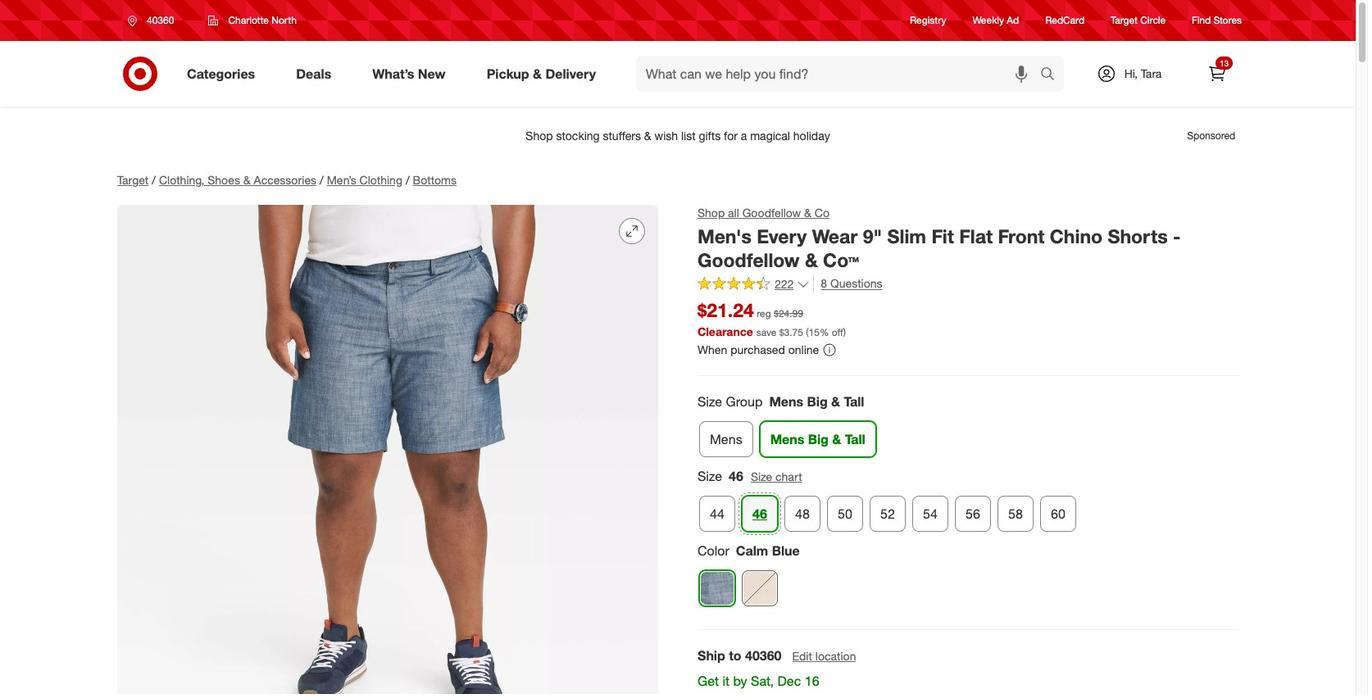 Task type: vqa. For each thing, say whether or not it's contained in the screenshot.
20% corresponding to Dog
no



Task type: locate. For each thing, give the bounding box(es) containing it.
big
[[807, 394, 828, 410], [808, 431, 829, 448]]

tall up the mens big & tall
[[844, 394, 865, 410]]

16
[[805, 673, 820, 689]]

8 questions
[[821, 277, 883, 291]]

mens
[[769, 394, 804, 410], [710, 431, 743, 448], [770, 431, 805, 448]]

& up the mens big & tall
[[831, 394, 840, 410]]

big up mens big & tall link
[[807, 394, 828, 410]]

52 link
[[870, 496, 906, 532]]

48 link
[[785, 496, 821, 532]]

/ left men's
[[320, 173, 324, 187]]

size inside "size 46 size chart"
[[751, 470, 772, 484]]

60 link
[[1040, 496, 1077, 532]]

calm
[[736, 543, 768, 559]]

size group mens big & tall
[[698, 394, 865, 410]]

sat,
[[751, 673, 774, 689]]

1 / from the left
[[152, 173, 156, 187]]

60
[[1051, 506, 1066, 522]]

$
[[779, 326, 784, 339]]

accessories
[[254, 173, 317, 187]]

&
[[533, 65, 542, 82], [243, 173, 251, 187], [804, 206, 812, 220], [805, 248, 818, 271], [831, 394, 840, 410], [832, 431, 841, 448]]

delivery
[[546, 65, 596, 82]]

1 horizontal spatial 40360
[[745, 647, 782, 664]]

registry
[[910, 14, 947, 27]]

target / clothing, shoes & accessories / men's clothing / bottoms
[[117, 173, 457, 187]]

redcard
[[1046, 14, 1085, 27]]

pickup
[[487, 65, 529, 82]]

pickup & delivery
[[487, 65, 596, 82]]

goodfellow
[[743, 206, 801, 220], [698, 248, 800, 271]]

edit
[[792, 649, 812, 663]]

mens right the group
[[769, 394, 804, 410]]

2 group from the top
[[696, 467, 1239, 539]]

0 vertical spatial target
[[1111, 14, 1138, 27]]

when purchased online
[[698, 343, 819, 357]]

0 vertical spatial 40360
[[147, 14, 174, 26]]

men's
[[698, 225, 752, 248]]

north
[[272, 14, 297, 26]]

what's new link
[[358, 56, 466, 92]]

& left co
[[804, 206, 812, 220]]

co™
[[823, 248, 859, 271]]

-
[[1173, 225, 1181, 248]]

deals
[[296, 65, 331, 82]]

chino
[[1050, 225, 1103, 248]]

mens up chart
[[770, 431, 805, 448]]

& right pickup
[[533, 65, 542, 82]]

size left the group
[[698, 394, 722, 410]]

13
[[1220, 58, 1229, 68]]

46 up calm
[[753, 506, 767, 522]]

0 horizontal spatial 40360
[[147, 14, 174, 26]]

1 horizontal spatial 46
[[753, 506, 767, 522]]

/
[[152, 173, 156, 187], [320, 173, 324, 187], [406, 173, 410, 187]]

mens down the group
[[710, 431, 743, 448]]

0 vertical spatial group
[[696, 393, 1239, 464]]

weekly ad
[[973, 14, 1019, 27]]

big down the size group mens big & tall
[[808, 431, 829, 448]]

wear
[[812, 225, 858, 248]]

goodfellow up every
[[743, 206, 801, 220]]

1 vertical spatial 46
[[753, 506, 767, 522]]

1 horizontal spatial /
[[320, 173, 324, 187]]

& inside pickup & delivery link
[[533, 65, 542, 82]]

/ right clothing on the left of page
[[406, 173, 410, 187]]

222
[[775, 277, 794, 291]]

1 vertical spatial 40360
[[745, 647, 782, 664]]

0 vertical spatial 46
[[729, 468, 744, 484]]

tall up 50 link
[[845, 431, 866, 448]]

mens for mens link
[[710, 431, 743, 448]]

56
[[966, 506, 981, 522]]

location
[[816, 649, 856, 663]]

& right shoes
[[243, 173, 251, 187]]

hi,
[[1125, 66, 1138, 80]]

1 horizontal spatial target
[[1111, 14, 1138, 27]]

group
[[696, 393, 1239, 464], [696, 467, 1239, 539]]

it
[[723, 673, 730, 689]]

& down the size group mens big & tall
[[832, 431, 841, 448]]

co
[[815, 206, 830, 220]]

group containing size
[[696, 467, 1239, 539]]

target left circle
[[1111, 14, 1138, 27]]

/ right the target link
[[152, 173, 156, 187]]

all
[[728, 206, 739, 220]]

chart
[[776, 470, 802, 484]]

56 link
[[955, 496, 991, 532]]

0 horizontal spatial 46
[[729, 468, 744, 484]]

color calm blue
[[698, 543, 800, 559]]

2 horizontal spatial /
[[406, 173, 410, 187]]

tall
[[844, 394, 865, 410], [845, 431, 866, 448]]

deals link
[[282, 56, 352, 92]]

1 vertical spatial group
[[696, 467, 1239, 539]]

size up 44
[[698, 468, 722, 484]]

& left co™
[[805, 248, 818, 271]]

save
[[757, 326, 777, 339]]

size
[[698, 394, 722, 410], [698, 468, 722, 484], [751, 470, 772, 484]]

front
[[998, 225, 1045, 248]]

1 group from the top
[[696, 393, 1239, 464]]

goodfellow up 222 link
[[698, 248, 800, 271]]

13 link
[[1200, 56, 1236, 92]]

men's
[[327, 173, 356, 187]]

shoes
[[208, 173, 240, 187]]

0 horizontal spatial /
[[152, 173, 156, 187]]

group
[[726, 394, 763, 410]]

clothing,
[[159, 173, 204, 187]]

0 horizontal spatial target
[[117, 173, 149, 187]]

46 down mens link
[[729, 468, 744, 484]]

size left chart
[[751, 470, 772, 484]]

ship to 40360
[[698, 647, 782, 664]]

advertisement region
[[104, 116, 1252, 156]]

size for size 46 size chart
[[698, 468, 722, 484]]

clothing, shoes & accessories link
[[159, 173, 317, 187]]

$21.24
[[698, 299, 754, 322]]

target left clothing,
[[117, 173, 149, 187]]

1 vertical spatial target
[[117, 173, 149, 187]]

slim
[[888, 225, 926, 248]]



Task type: describe. For each thing, give the bounding box(es) containing it.
circle
[[1141, 14, 1166, 27]]

mens big & tall link
[[760, 421, 876, 457]]

mens for mens big & tall
[[770, 431, 805, 448]]

0 vertical spatial tall
[[844, 394, 865, 410]]

222 link
[[698, 275, 810, 295]]

40360 inside dropdown button
[[147, 14, 174, 26]]

target circle
[[1111, 14, 1166, 27]]

52
[[881, 506, 895, 522]]

target circle link
[[1111, 13, 1166, 28]]

weekly ad link
[[973, 13, 1019, 28]]

find
[[1192, 14, 1211, 27]]

58
[[1009, 506, 1023, 522]]

get it by sat, dec 16
[[698, 673, 820, 689]]

stores
[[1214, 14, 1242, 27]]

$21.24 reg $24.99 clearance save $ 3.75 ( 15 % off )
[[698, 299, 846, 339]]

fit
[[932, 225, 954, 248]]

search button
[[1033, 56, 1072, 95]]

off
[[832, 326, 844, 339]]

& inside mens big & tall link
[[832, 431, 841, 448]]

size for size group mens big & tall
[[698, 394, 722, 410]]

men's every wear 9" slim fit flat front chino shorts - goodfellow & co™, 1 of 5 image
[[117, 205, 658, 694]]

size 46 size chart
[[698, 468, 802, 484]]

54
[[923, 506, 938, 522]]

8 questions link
[[814, 275, 883, 294]]

get
[[698, 673, 719, 689]]

1 vertical spatial big
[[808, 431, 829, 448]]

48
[[795, 506, 810, 522]]

purchased
[[731, 343, 785, 357]]

54 link
[[913, 496, 949, 532]]

mens link
[[699, 421, 753, 457]]

to
[[729, 647, 742, 664]]

%
[[820, 326, 829, 339]]

9"
[[863, 225, 882, 248]]

44
[[710, 506, 725, 522]]

what's new
[[372, 65, 446, 82]]

3 / from the left
[[406, 173, 410, 187]]

3.75
[[784, 326, 803, 339]]

calm blue image
[[700, 571, 735, 606]]

dec
[[778, 673, 801, 689]]

charlotte north
[[228, 14, 297, 26]]

what's
[[372, 65, 414, 82]]

40360 button
[[117, 6, 191, 35]]

0 vertical spatial big
[[807, 394, 828, 410]]

categories link
[[173, 56, 276, 92]]

hi, tara
[[1125, 66, 1162, 80]]

men's clothing link
[[327, 173, 403, 187]]

bottoms
[[413, 173, 457, 187]]

charlotte
[[228, 14, 269, 26]]

by
[[733, 673, 747, 689]]

$24.99
[[774, 308, 803, 320]]

questions
[[831, 277, 883, 291]]

edit location button
[[792, 647, 857, 665]]

shop all goodfellow & co men's every wear 9" slim fit flat front chino shorts - goodfellow & co™
[[698, 206, 1181, 271]]

1 vertical spatial tall
[[845, 431, 866, 448]]

46 inside 46 link
[[753, 506, 767, 522]]

8
[[821, 277, 827, 291]]

tan - out of stock image
[[743, 571, 777, 606]]

shop
[[698, 206, 725, 220]]

categories
[[187, 65, 255, 82]]

registry link
[[910, 13, 947, 28]]

ship
[[698, 647, 725, 664]]

(
[[806, 326, 809, 339]]

find stores
[[1192, 14, 1242, 27]]

target for target / clothing, shoes & accessories / men's clothing / bottoms
[[117, 173, 149, 187]]

mens big & tall
[[770, 431, 866, 448]]

when
[[698, 343, 728, 357]]

size chart button
[[750, 468, 803, 486]]

blue
[[772, 543, 800, 559]]

tara
[[1141, 66, 1162, 80]]

What can we help you find? suggestions appear below search field
[[636, 56, 1045, 92]]

flat
[[959, 225, 993, 248]]

weekly
[[973, 14, 1004, 27]]

target for target circle
[[1111, 14, 1138, 27]]

58 link
[[998, 496, 1034, 532]]

pickup & delivery link
[[473, 56, 617, 92]]

1 vertical spatial goodfellow
[[698, 248, 800, 271]]

charlotte north button
[[198, 6, 307, 35]]

redcard link
[[1046, 13, 1085, 28]]

group containing size group
[[696, 393, 1239, 464]]

15
[[809, 326, 820, 339]]

bottoms link
[[413, 173, 457, 187]]

50
[[838, 506, 853, 522]]

every
[[757, 225, 807, 248]]

2 / from the left
[[320, 173, 324, 187]]

online
[[789, 343, 819, 357]]

0 vertical spatial goodfellow
[[743, 206, 801, 220]]

reg
[[757, 308, 771, 320]]

46 link
[[742, 496, 778, 532]]

ad
[[1007, 14, 1019, 27]]

edit location
[[792, 649, 856, 663]]

search
[[1033, 67, 1072, 83]]



